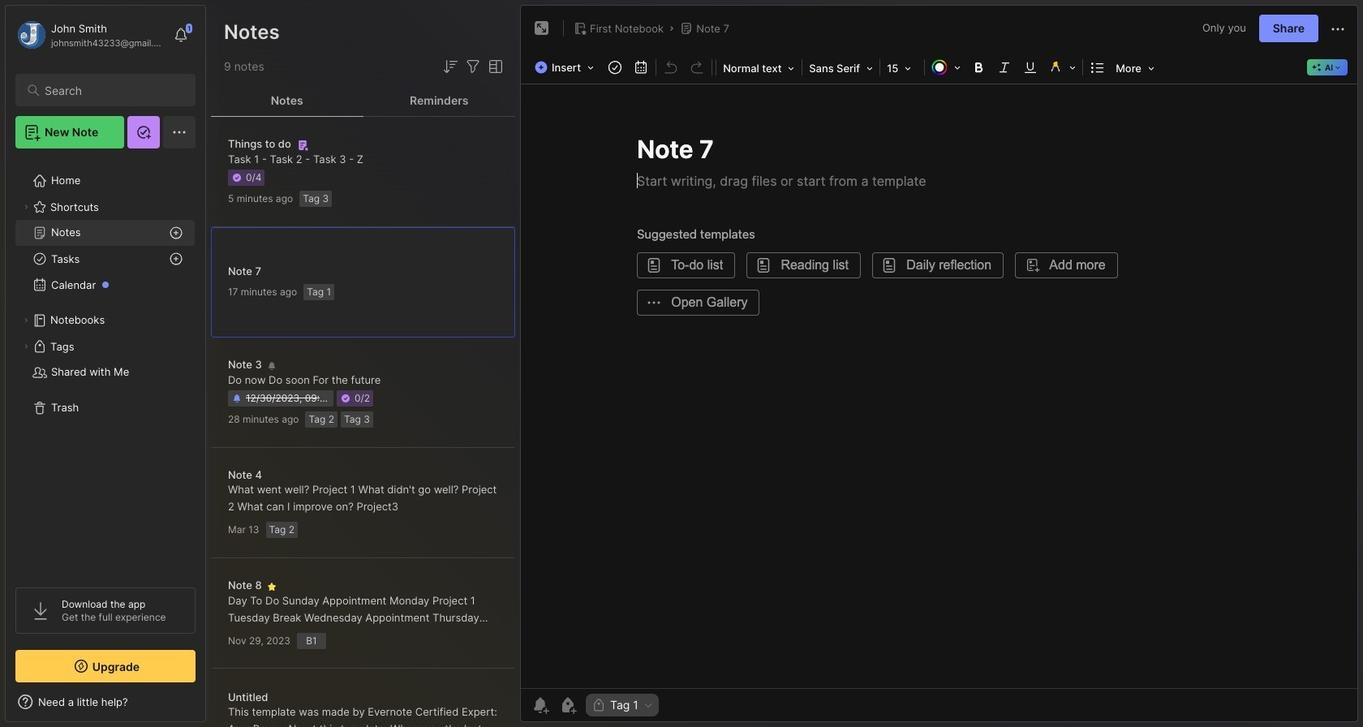 Task type: describe. For each thing, give the bounding box(es) containing it.
Font family field
[[804, 57, 878, 80]]

task image
[[604, 56, 627, 79]]

Font size field
[[882, 57, 923, 80]]

WHAT'S NEW field
[[6, 689, 205, 715]]

add tag image
[[558, 695, 578, 715]]

italic image
[[993, 56, 1016, 79]]

expand tags image
[[21, 342, 31, 351]]

Search text field
[[45, 83, 181, 98]]

underline image
[[1019, 56, 1042, 79]]

View options field
[[483, 57, 506, 76]]

Font color field
[[927, 56, 966, 79]]

bold image
[[967, 56, 990, 79]]

add a reminder image
[[531, 695, 550, 715]]

Tag 1 Tag actions field
[[639, 700, 654, 711]]

expand note image
[[532, 19, 552, 38]]

expand notebooks image
[[21, 316, 31, 325]]



Task type: vqa. For each thing, say whether or not it's contained in the screenshot.
Tab to the left
no



Task type: locate. For each thing, give the bounding box(es) containing it.
add filters image
[[463, 57, 483, 76]]

Highlight field
[[1044, 56, 1081, 79]]

calendar event image
[[630, 56, 653, 79]]

tree inside main element
[[6, 158, 205, 573]]

Heading level field
[[718, 57, 800, 80]]

none search field inside main element
[[45, 80, 181, 100]]

None search field
[[45, 80, 181, 100]]

tab list
[[211, 84, 515, 117]]

Account field
[[15, 19, 166, 51]]

more actions image
[[1328, 19, 1348, 39]]

note window element
[[520, 5, 1359, 726]]

Add filters field
[[463, 57, 483, 76]]

click to collapse image
[[205, 697, 217, 717]]

More actions field
[[1328, 18, 1348, 39]]

Note Editor text field
[[521, 84, 1358, 688]]

bulleted list image
[[1087, 56, 1109, 79]]

Sort options field
[[441, 57, 460, 76]]

tree
[[6, 158, 205, 573]]

main element
[[0, 0, 211, 727]]

More field
[[1111, 57, 1160, 80]]

Insert field
[[531, 56, 602, 79]]



